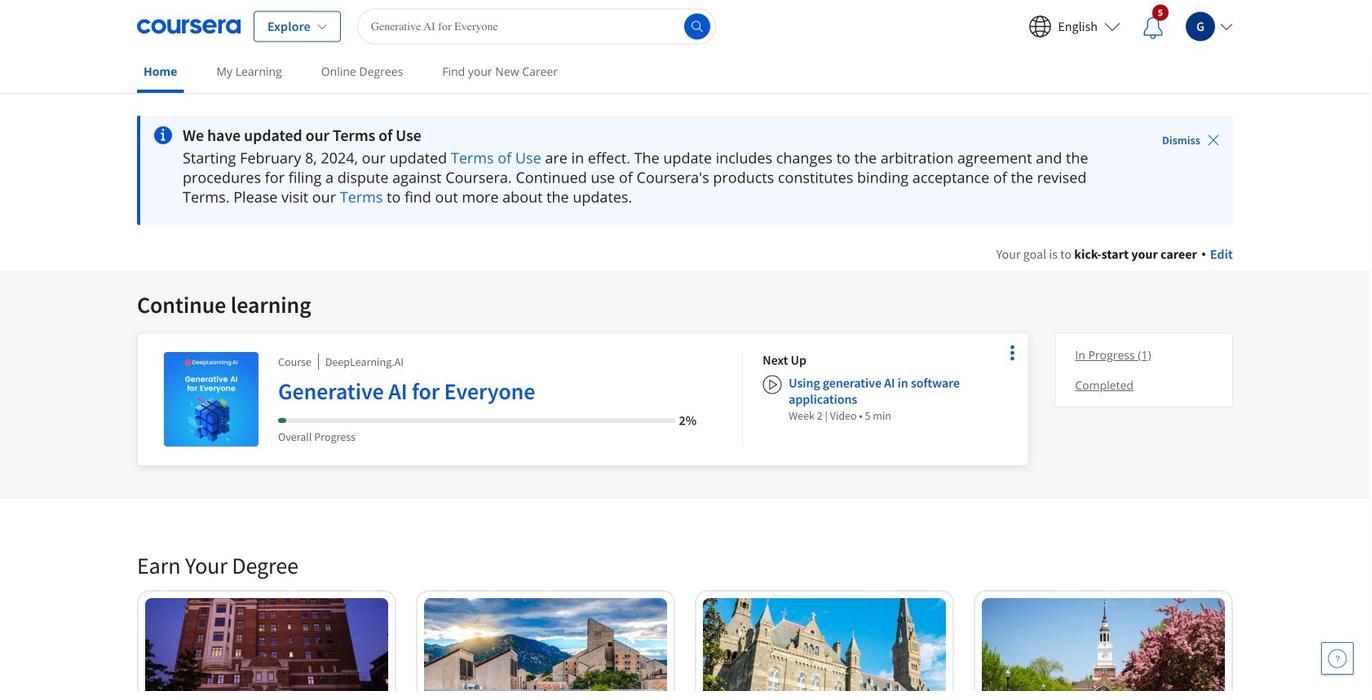 Task type: locate. For each thing, give the bounding box(es) containing it.
None search field
[[357, 9, 716, 44]]

information: we have updated our terms of use element
[[183, 126, 1116, 145]]

more option for generative ai for everyone image
[[1001, 342, 1024, 365]]

main content
[[0, 95, 1370, 692]]

What do you want to learn? text field
[[357, 9, 716, 44]]

generative ai for everyone image
[[164, 352, 259, 447]]



Task type: describe. For each thing, give the bounding box(es) containing it.
help center image
[[1328, 649, 1347, 669]]

coursera image
[[137, 13, 241, 40]]

earn your degree collection element
[[127, 525, 1243, 692]]



Task type: vqa. For each thing, say whether or not it's contained in the screenshot.
Earn Your Degree Collection element
yes



